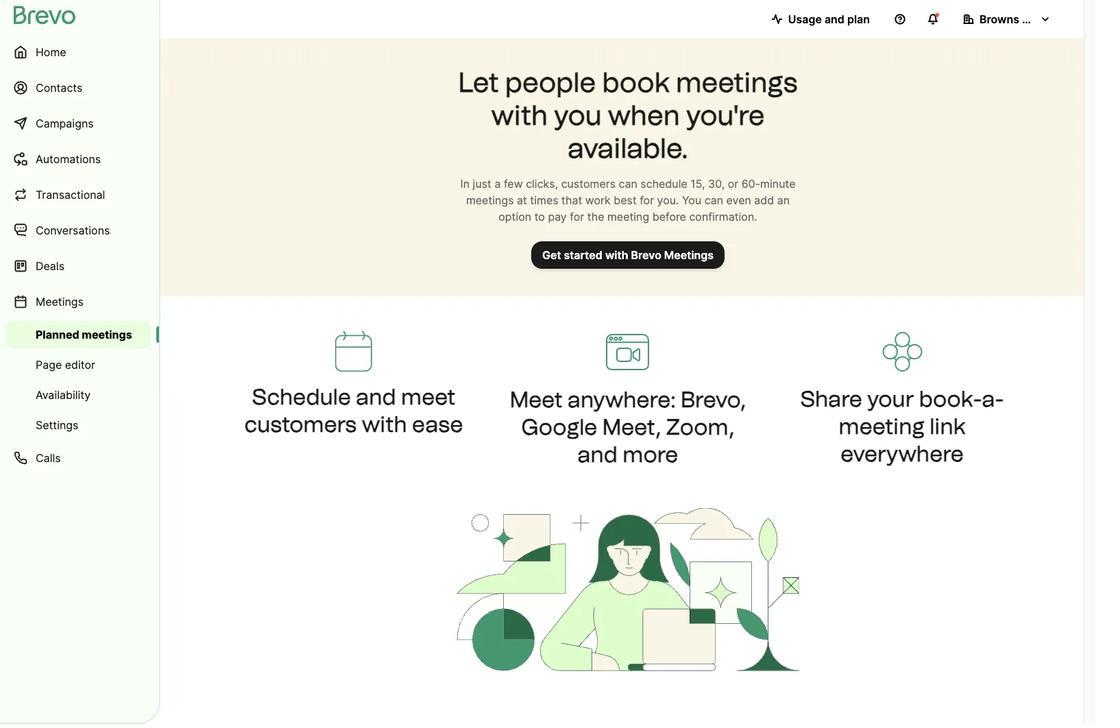 Task type: locate. For each thing, give the bounding box(es) containing it.
1 horizontal spatial meeting
[[839, 413, 925, 439]]

everywhere
[[841, 440, 964, 467]]

browns
[[980, 12, 1019, 26]]

and left meet in the left bottom of the page
[[356, 384, 396, 410]]

1 horizontal spatial meetings
[[466, 193, 514, 207]]

transactional link
[[5, 178, 151, 211]]

meeting down your
[[839, 413, 925, 439]]

conversations link
[[5, 214, 151, 247]]

planned meetings link
[[5, 321, 151, 348]]

an
[[777, 193, 790, 207]]

customers up work
[[561, 177, 616, 190]]

0 horizontal spatial and
[[356, 384, 396, 410]]

1 vertical spatial meetings
[[466, 193, 514, 207]]

customers
[[561, 177, 616, 190], [244, 411, 357, 438]]

with inside schedule and meet customers with ease
[[362, 411, 407, 438]]

and down meet,
[[578, 441, 618, 467]]

page
[[36, 358, 62, 371]]

usage and plan
[[788, 12, 870, 26]]

started
[[564, 248, 603, 262]]

automations link
[[5, 143, 151, 176]]

deals link
[[5, 250, 151, 282]]

share your book-a- meeting link everywhere
[[800, 385, 1004, 467]]

plan
[[847, 12, 870, 26]]

1 vertical spatial with
[[605, 248, 628, 262]]

60-
[[742, 177, 760, 190]]

meetings right "brevo"
[[664, 248, 714, 262]]

2 horizontal spatial with
[[605, 248, 628, 262]]

1 horizontal spatial with
[[491, 99, 548, 132]]

1 vertical spatial can
[[705, 193, 723, 207]]

can
[[619, 177, 638, 190], [705, 193, 723, 207]]

0 vertical spatial meeting
[[607, 210, 649, 223]]

0 vertical spatial for
[[640, 193, 654, 207]]

your
[[867, 385, 914, 412]]

for left you.
[[640, 193, 654, 207]]

get started with brevo meetings button
[[531, 241, 725, 269]]

you
[[682, 193, 702, 207]]

for down that
[[570, 210, 584, 223]]

meetings
[[676, 66, 798, 99], [466, 193, 514, 207], [82, 328, 132, 341]]

customers down schedule
[[244, 411, 357, 438]]

0 horizontal spatial customers
[[244, 411, 357, 438]]

with
[[491, 99, 548, 132], [605, 248, 628, 262], [362, 411, 407, 438]]

calls
[[36, 451, 61, 465]]

0 vertical spatial customers
[[561, 177, 616, 190]]

with left "brevo"
[[605, 248, 628, 262]]

meeting
[[607, 210, 649, 223], [839, 413, 925, 439]]

transactional
[[36, 188, 105, 201]]

when
[[608, 99, 680, 132]]

few
[[504, 177, 523, 190]]

that
[[562, 193, 582, 207]]

0 vertical spatial and
[[825, 12, 845, 26]]

browns enterprise button
[[952, 5, 1077, 33]]

2 vertical spatial with
[[362, 411, 407, 438]]

brevo
[[631, 248, 662, 262]]

and left "plan"
[[825, 12, 845, 26]]

can down 30,
[[705, 193, 723, 207]]

meetings up planned
[[36, 295, 84, 308]]

customers inside in just a few clicks, customers can schedule 15, 30, or 60-minute meetings at times that work best for you. you can even add an option to pay for the meeting before confirmation.
[[561, 177, 616, 190]]

and for schedule
[[356, 384, 396, 410]]

0 vertical spatial meetings
[[676, 66, 798, 99]]

1 vertical spatial meeting
[[839, 413, 925, 439]]

0 vertical spatial can
[[619, 177, 638, 190]]

share
[[800, 385, 862, 412]]

editor
[[65, 358, 95, 371]]

for
[[640, 193, 654, 207], [570, 210, 584, 223]]

link
[[930, 413, 966, 439]]

and inside schedule and meet customers with ease
[[356, 384, 396, 410]]

1 vertical spatial and
[[356, 384, 396, 410]]

option
[[499, 210, 531, 223]]

a-
[[982, 385, 1004, 412]]

0 horizontal spatial with
[[362, 411, 407, 438]]

add
[[754, 193, 774, 207]]

1 vertical spatial customers
[[244, 411, 357, 438]]

and
[[825, 12, 845, 26], [356, 384, 396, 410], [578, 441, 618, 467]]

with down meet in the left bottom of the page
[[362, 411, 407, 438]]

with inside let people book meetings with you when you're available.
[[491, 99, 548, 132]]

you're
[[686, 99, 765, 132]]

1 vertical spatial meetings
[[36, 295, 84, 308]]

usage and plan button
[[761, 5, 881, 33]]

2 horizontal spatial meetings
[[676, 66, 798, 99]]

2 vertical spatial and
[[578, 441, 618, 467]]

you.
[[657, 193, 679, 207]]

meetings inside button
[[664, 248, 714, 262]]

meeting down best
[[607, 210, 649, 223]]

1 horizontal spatial meetings
[[664, 248, 714, 262]]

google
[[521, 413, 597, 440]]

0 horizontal spatial meetings
[[36, 295, 84, 308]]

get
[[542, 248, 561, 262]]

browns enterprise
[[980, 12, 1077, 26]]

calls link
[[5, 442, 151, 474]]

and inside button
[[825, 12, 845, 26]]

2 vertical spatial meetings
[[82, 328, 132, 341]]

0 horizontal spatial meeting
[[607, 210, 649, 223]]

settings link
[[5, 411, 151, 439]]

minute
[[760, 177, 796, 190]]

0 horizontal spatial meetings
[[82, 328, 132, 341]]

or
[[728, 177, 739, 190]]

0 vertical spatial with
[[491, 99, 548, 132]]

1 horizontal spatial can
[[705, 193, 723, 207]]

meetings inside in just a few clicks, customers can schedule 15, 30, or 60-minute meetings at times that work best for you. you can even add an option to pay for the meeting before confirmation.
[[466, 193, 514, 207]]

can up best
[[619, 177, 638, 190]]

contacts link
[[5, 71, 151, 104]]

meeting inside in just a few clicks, customers can schedule 15, 30, or 60-minute meetings at times that work best for you. you can even add an option to pay for the meeting before confirmation.
[[607, 210, 649, 223]]

2 horizontal spatial and
[[825, 12, 845, 26]]

available.
[[568, 132, 688, 165]]

0 vertical spatial meetings
[[664, 248, 714, 262]]

anywhere:
[[568, 386, 676, 412]]

meetings
[[664, 248, 714, 262], [36, 295, 84, 308]]

0 horizontal spatial for
[[570, 210, 584, 223]]

1 horizontal spatial and
[[578, 441, 618, 467]]

1 horizontal spatial customers
[[561, 177, 616, 190]]

with left you
[[491, 99, 548, 132]]

before
[[653, 210, 686, 223]]

with inside button
[[605, 248, 628, 262]]

0 horizontal spatial can
[[619, 177, 638, 190]]

zoom,
[[666, 413, 735, 440]]

deals
[[36, 259, 64, 273]]



Task type: vqa. For each thing, say whether or not it's contained in the screenshot.
and
yes



Task type: describe. For each thing, give the bounding box(es) containing it.
campaigns
[[36, 117, 94, 130]]

1 horizontal spatial for
[[640, 193, 654, 207]]

page editor
[[36, 358, 95, 371]]

schedule
[[641, 177, 688, 190]]

get started with brevo meetings
[[542, 248, 714, 262]]

meeting inside share your book-a- meeting link everywhere
[[839, 413, 925, 439]]

in
[[460, 177, 470, 190]]

availability
[[36, 388, 91, 401]]

book-
[[919, 385, 982, 412]]

best
[[614, 193, 637, 207]]

let
[[458, 66, 499, 99]]

planned meetings
[[36, 328, 132, 341]]

campaigns link
[[5, 107, 151, 140]]

the
[[587, 210, 604, 223]]

page editor link
[[5, 351, 151, 378]]

availability link
[[5, 381, 151, 409]]

let people book meetings with you when you're available.
[[458, 66, 798, 165]]

usage
[[788, 12, 822, 26]]

and inside meet anywhere: brevo, google meet, zoom, and more
[[578, 441, 618, 467]]

a
[[495, 177, 501, 190]]

and for usage
[[825, 12, 845, 26]]

more
[[623, 441, 678, 467]]

meetings inside let people book meetings with you when you're available.
[[676, 66, 798, 99]]

you
[[554, 99, 602, 132]]

brevo,
[[681, 386, 746, 412]]

in just a few clicks, customers can schedule 15, 30, or 60-minute meetings at times that work best for you. you can even add an option to pay for the meeting before confirmation.
[[460, 177, 796, 223]]

clicks,
[[526, 177, 558, 190]]

times
[[530, 193, 558, 207]]

conversations
[[36, 224, 110, 237]]

book
[[602, 66, 670, 99]]

customers inside schedule and meet customers with ease
[[244, 411, 357, 438]]

meet,
[[602, 413, 661, 440]]

at
[[517, 193, 527, 207]]

30,
[[708, 177, 725, 190]]

contacts
[[36, 81, 83, 94]]

meet anywhere: brevo, google meet, zoom, and more
[[510, 386, 746, 467]]

meet
[[510, 386, 563, 412]]

with for let people book meetings with you when you're available.
[[491, 99, 548, 132]]

even
[[726, 193, 751, 207]]

home link
[[5, 36, 151, 69]]

home
[[36, 45, 66, 59]]

work
[[585, 193, 611, 207]]

15,
[[691, 177, 705, 190]]

meet
[[401, 384, 456, 410]]

meetings link
[[5, 285, 151, 318]]

1 vertical spatial for
[[570, 210, 584, 223]]

to
[[535, 210, 545, 223]]

schedule and meet customers with ease
[[244, 384, 463, 438]]

just
[[473, 177, 492, 190]]

planned
[[36, 328, 79, 341]]

with for schedule and meet customers with ease
[[362, 411, 407, 438]]

automations
[[36, 152, 101, 166]]

confirmation.
[[689, 210, 757, 223]]

people
[[505, 66, 596, 99]]

settings
[[36, 418, 78, 432]]

schedule
[[252, 384, 351, 410]]

ease
[[412, 411, 463, 438]]

enterprise
[[1022, 12, 1077, 26]]

pay
[[548, 210, 567, 223]]



